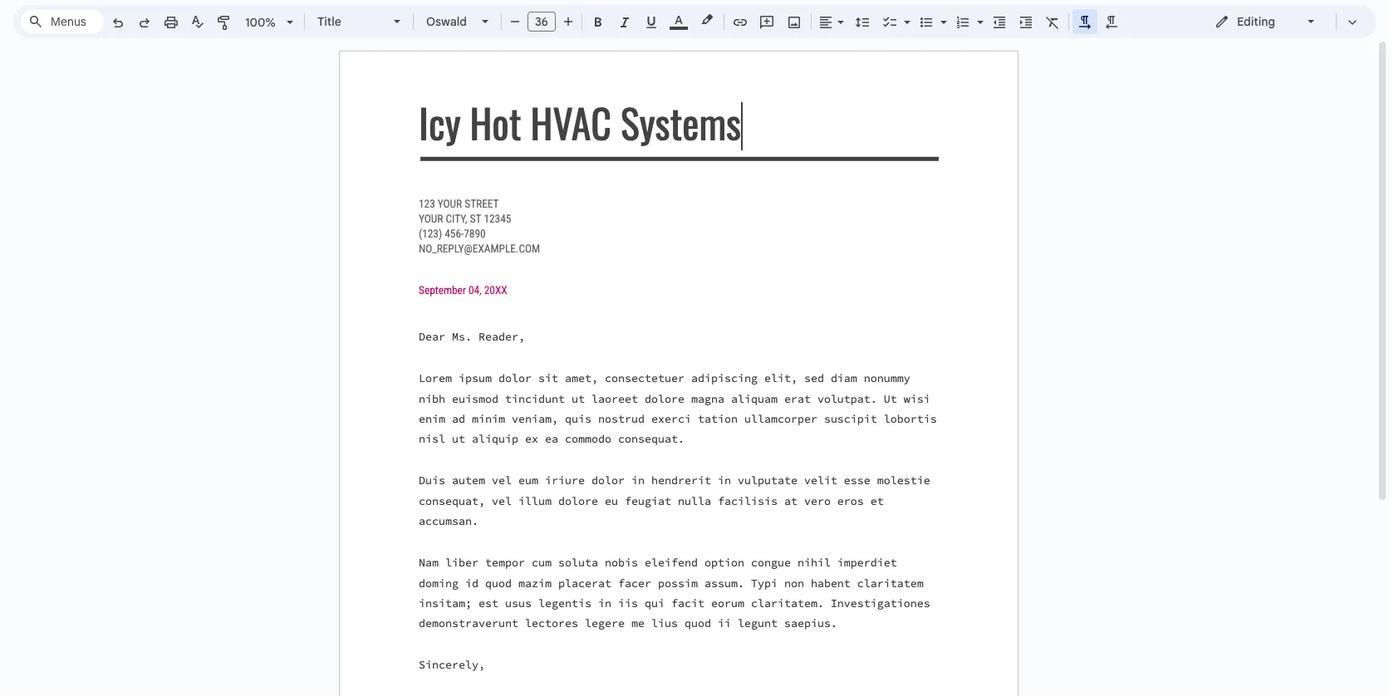 Task type: describe. For each thing, give the bounding box(es) containing it.
Font size field
[[528, 12, 563, 32]]

bulleted list menu image
[[937, 11, 947, 17]]

checklist menu image
[[900, 11, 911, 17]]

text color image
[[670, 10, 688, 30]]

highlight color image
[[698, 10, 716, 30]]

Font size text field
[[529, 12, 555, 32]]

line & paragraph spacing image
[[853, 10, 872, 33]]

application containing title
[[0, 0, 1389, 696]]

editing button
[[1203, 9, 1329, 34]]

insert image image
[[785, 10, 804, 33]]

editing
[[1237, 14, 1276, 29]]

styles list. title selected. option
[[317, 10, 384, 33]]



Task type: vqa. For each thing, say whether or not it's contained in the screenshot.
Checklist menu 'image' at the right top of page
yes



Task type: locate. For each thing, give the bounding box(es) containing it.
oswald option
[[426, 10, 472, 33]]

Zoom text field
[[241, 11, 281, 34]]

application
[[0, 0, 1389, 696]]

main toolbar
[[103, 0, 1125, 423]]

mode and view toolbar
[[1202, 5, 1366, 38]]

Menus field
[[21, 10, 104, 33]]

title
[[317, 14, 341, 29]]

Zoom field
[[239, 10, 301, 35]]

numbered list menu image
[[973, 11, 984, 17]]

oswald
[[426, 14, 467, 29]]



